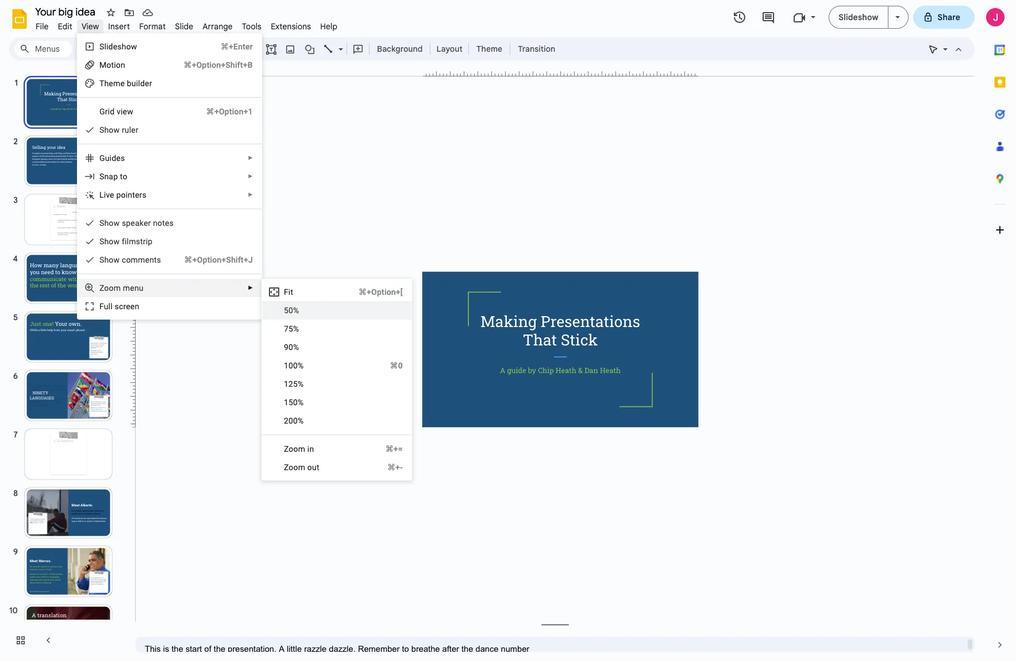 Task type: describe. For each thing, give the bounding box(es) containing it.
help
[[320, 21, 338, 32]]

menu containing slideshow
[[77, 33, 262, 320]]

g rid view
[[99, 107, 133, 116]]

the m e builder
[[99, 79, 152, 88]]

theme button
[[472, 40, 508, 58]]

l ive pointers
[[99, 190, 147, 200]]

Menus field
[[14, 41, 72, 57]]

⌘0
[[390, 361, 403, 370]]

zoom for zoom ou t
[[284, 463, 305, 472]]

⌘+enter element
[[207, 41, 253, 52]]

arrange menu item
[[198, 20, 237, 33]]

show for show c omments
[[99, 255, 120, 265]]

snap to
[[99, 172, 127, 181]]

show r uler
[[99, 125, 139, 135]]

zoom in i element
[[284, 445, 318, 454]]

motion a element
[[99, 60, 129, 70]]

► for z oom menu
[[248, 285, 254, 291]]

show for show speaker n otes
[[99, 219, 120, 228]]

f u ll screen
[[99, 302, 139, 311]]

insert
[[108, 21, 130, 32]]

f
[[122, 237, 125, 246]]

► for es
[[248, 155, 254, 161]]

guides d element
[[99, 154, 128, 163]]

zoom menu z element
[[99, 284, 147, 293]]

screen
[[115, 302, 139, 311]]

rid
[[105, 107, 115, 116]]

50%
[[284, 306, 299, 315]]

view menu item
[[77, 20, 104, 33]]

125% 5 element
[[284, 380, 307, 389]]

slide
[[175, 21, 193, 32]]

⌘+option+shift+j
[[184, 255, 253, 265]]

share button
[[914, 6, 975, 29]]

⌘0 element
[[376, 360, 403, 372]]

75% 2 element
[[284, 324, 303, 334]]

Rename text field
[[31, 5, 102, 18]]

layout button
[[433, 40, 466, 58]]

omments
[[126, 255, 161, 265]]

show filmstrip f element
[[99, 237, 156, 246]]

tools
[[242, 21, 262, 32]]

show comments c element
[[99, 255, 165, 265]]

menu containing f
[[262, 279, 412, 481]]

the
[[99, 79, 113, 88]]

g
[[99, 107, 105, 116]]

zoom ou t
[[284, 463, 320, 472]]

150%
[[284, 398, 304, 407]]

200%
[[284, 416, 304, 426]]

⌘+-
[[388, 463, 403, 472]]

it
[[289, 288, 293, 297]]

100% 4 element
[[284, 361, 307, 370]]

slideshow for slideshow button
[[839, 12, 879, 22]]

live pointers l element
[[99, 190, 150, 200]]

gui d es
[[99, 154, 125, 163]]

Star checkbox
[[103, 5, 119, 21]]

live pointer settings image
[[941, 41, 948, 45]]

5
[[293, 380, 298, 389]]

show for show r uler
[[99, 125, 120, 135]]

background button
[[372, 40, 428, 58]]

file
[[36, 21, 49, 32]]

⌘+option+shift+b element
[[170, 59, 253, 71]]

d
[[112, 154, 116, 163]]

file menu item
[[31, 20, 53, 33]]

m
[[113, 79, 120, 88]]

motion
[[99, 60, 125, 70]]

f it
[[284, 288, 293, 297]]

slideshow for slideshow p element
[[99, 42, 137, 51]]

show ruler r element
[[99, 125, 142, 135]]

⌘+enter
[[221, 42, 253, 51]]

edit menu item
[[53, 20, 77, 33]]

⌘+option+1 element
[[193, 106, 253, 117]]

2 ► from the top
[[248, 173, 254, 179]]

c
[[122, 255, 126, 265]]

zoom out t element
[[284, 463, 323, 472]]

menu
[[123, 284, 144, 293]]

fit f element
[[284, 288, 297, 297]]

extensions menu item
[[266, 20, 316, 33]]

e
[[120, 79, 125, 88]]

⌘+option+shift+b
[[184, 60, 253, 70]]

12
[[284, 380, 293, 389]]

► for l ive pointers
[[248, 192, 254, 198]]

zoom for zoom i n
[[284, 445, 305, 454]]



Task type: vqa. For each thing, say whether or not it's contained in the screenshot.


Task type: locate. For each thing, give the bounding box(es) containing it.
show left r
[[99, 125, 120, 135]]

snap
[[99, 172, 118, 181]]

otes
[[158, 219, 174, 228]]

application containing slideshow
[[0, 0, 1017, 661]]

tools menu item
[[237, 20, 266, 33]]

show up show f ilmstrip
[[99, 219, 120, 228]]

100%
[[284, 361, 304, 370]]

u
[[104, 302, 108, 311]]

1 vertical spatial zoom
[[284, 463, 305, 472]]

3 show from the top
[[99, 237, 120, 246]]

es
[[116, 154, 125, 163]]

z
[[99, 284, 104, 293]]

n right the speaker on the left
[[153, 219, 158, 228]]

mode and view toolbar
[[925, 37, 969, 60]]

menu bar containing file
[[31, 15, 342, 34]]

edit
[[58, 21, 72, 32]]

0 vertical spatial zoom
[[284, 445, 305, 454]]

1 horizontal spatial f
[[284, 288, 289, 297]]

0 horizontal spatial f
[[99, 302, 104, 311]]

f left ll
[[99, 302, 104, 311]]

pointers
[[116, 190, 147, 200]]

r
[[122, 125, 125, 135]]

to
[[120, 172, 127, 181]]

z oom menu
[[99, 284, 144, 293]]

n for n
[[153, 219, 158, 228]]

view
[[82, 21, 99, 32]]

show for show f ilmstrip
[[99, 237, 120, 246]]

12 5 %
[[284, 380, 304, 389]]

200% 7 element
[[284, 416, 307, 426]]

zoom
[[284, 445, 305, 454], [284, 463, 305, 472]]

t
[[317, 463, 320, 472]]

slideshow p element
[[99, 42, 141, 51]]

format
[[139, 21, 166, 32]]

theme
[[477, 44, 503, 54]]

ou
[[308, 463, 317, 472]]

50% 1 element
[[284, 306, 303, 315]]

slideshow inside button
[[839, 12, 879, 22]]

view
[[117, 107, 133, 116]]

extensions
[[271, 21, 311, 32]]

full screen u element
[[99, 302, 143, 311]]

tab list inside menu bar 'banner'
[[985, 34, 1017, 629]]

show
[[99, 125, 120, 135], [99, 219, 120, 228], [99, 237, 120, 246], [99, 255, 120, 265]]

1 horizontal spatial n
[[310, 445, 314, 454]]

zoom left i at the bottom of the page
[[284, 445, 305, 454]]

insert image image
[[284, 41, 297, 57]]

slideshow button
[[830, 6, 889, 29]]

transition
[[518, 44, 556, 54]]

1 horizontal spatial slideshow
[[839, 12, 879, 22]]

90%
[[284, 343, 299, 352]]

0 vertical spatial n
[[153, 219, 158, 228]]

builder
[[127, 79, 152, 88]]

2 show from the top
[[99, 219, 120, 228]]

layout
[[437, 44, 463, 54]]

arrange
[[203, 21, 233, 32]]

tab list
[[985, 34, 1017, 629]]

n for i
[[310, 445, 314, 454]]

1 vertical spatial n
[[310, 445, 314, 454]]

0 vertical spatial slideshow
[[839, 12, 879, 22]]

slide menu item
[[170, 20, 198, 33]]

i
[[308, 445, 310, 454]]

⌘+option+left bracket element
[[345, 286, 403, 298]]

insert menu item
[[104, 20, 135, 33]]

0 horizontal spatial n
[[153, 219, 158, 228]]

show left c
[[99, 255, 120, 265]]

grid view g element
[[99, 107, 137, 116]]

show speaker notes n element
[[99, 219, 177, 228]]

help menu item
[[316, 20, 342, 33]]

slideshow up motion a element
[[99, 42, 137, 51]]

format menu item
[[135, 20, 170, 33]]

shape image
[[303, 41, 317, 57]]

1 ► from the top
[[248, 155, 254, 161]]

150% 6 element
[[284, 398, 307, 407]]

⌘+option+[
[[359, 288, 403, 297]]

zoom i n
[[284, 445, 314, 454]]

menu bar banner
[[0, 0, 1017, 661]]

75%
[[284, 324, 299, 334]]

2 zoom from the top
[[284, 463, 305, 472]]

⌘+hyphen element
[[374, 462, 403, 473]]

ive
[[104, 190, 114, 200]]

l
[[99, 190, 104, 200]]

menu bar
[[31, 15, 342, 34]]

zoom left ou
[[284, 463, 305, 472]]

⌘+option+shift+j element
[[171, 254, 253, 266]]

theme builder m element
[[99, 79, 156, 88]]

f for it
[[284, 288, 289, 297]]

f
[[284, 288, 289, 297], [99, 302, 104, 311]]

1 zoom from the top
[[284, 445, 305, 454]]

ll
[[108, 302, 113, 311]]

uler
[[125, 125, 139, 135]]

menu
[[77, 33, 262, 320], [262, 279, 412, 481]]

n up ou
[[310, 445, 314, 454]]

main toolbar
[[41, 0, 561, 508]]

1 show from the top
[[99, 125, 120, 135]]

⌘+=
[[386, 445, 403, 454]]

4 show from the top
[[99, 255, 120, 265]]

transition button
[[513, 40, 561, 58]]

slideshow
[[839, 12, 879, 22], [99, 42, 137, 51]]

speaker
[[122, 219, 151, 228]]

navigation
[[0, 65, 127, 661]]

show c omments
[[99, 255, 161, 265]]

⌘+option+1
[[206, 107, 253, 116]]

show f ilmstrip
[[99, 237, 153, 246]]

oom
[[104, 284, 121, 293]]

background
[[377, 44, 423, 54]]

90% 3 element
[[284, 343, 303, 352]]

f up the 50%
[[284, 288, 289, 297]]

ilmstrip
[[125, 237, 153, 246]]

presentation options image
[[896, 16, 900, 18]]

f for u
[[99, 302, 104, 311]]

n
[[153, 219, 158, 228], [310, 445, 314, 454]]

4 ► from the top
[[248, 285, 254, 291]]

slideshow left presentation options icon
[[839, 12, 879, 22]]

0 horizontal spatial slideshow
[[99, 42, 137, 51]]

snap to x element
[[99, 172, 131, 181]]

⌘+equals element
[[372, 443, 403, 455]]

share
[[938, 12, 961, 22]]

show left f at the left top of page
[[99, 237, 120, 246]]

gui
[[99, 154, 112, 163]]

%
[[298, 380, 304, 389]]

1 vertical spatial slideshow
[[99, 42, 137, 51]]

►
[[248, 155, 254, 161], [248, 173, 254, 179], [248, 192, 254, 198], [248, 285, 254, 291]]

0 vertical spatial f
[[284, 288, 289, 297]]

application
[[0, 0, 1017, 661]]

3 ► from the top
[[248, 192, 254, 198]]

show speaker n otes
[[99, 219, 174, 228]]

1 vertical spatial f
[[99, 302, 104, 311]]

menu bar inside menu bar 'banner'
[[31, 15, 342, 34]]



